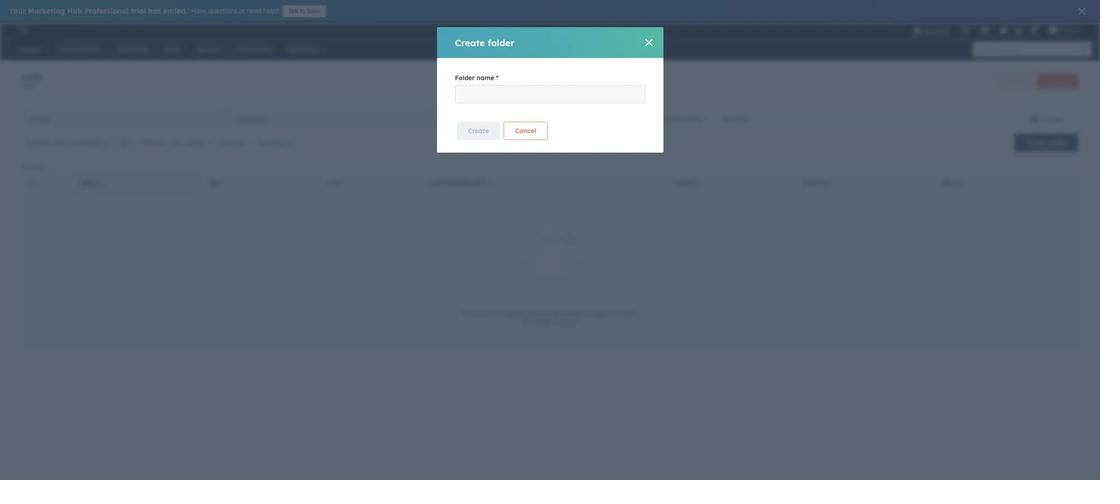 Task type: describe. For each thing, give the bounding box(es) containing it.
close image
[[1079, 8, 1086, 15]]

(edt)
[[473, 180, 487, 187]]

all creators button
[[172, 136, 214, 149]]

ended.
[[163, 6, 188, 15]]

notifications button
[[1027, 23, 1042, 37]]

create button
[[457, 122, 501, 140]]

recently
[[437, 115, 462, 123]]

all for all views
[[722, 115, 730, 123]]

press to sort. image for used in
[[967, 180, 970, 186]]

size
[[208, 180, 221, 187]]

create list
[[1046, 77, 1071, 84]]

your
[[9, 6, 26, 15]]

name button
[[70, 173, 197, 193]]

cancel
[[515, 127, 537, 135]]

close image
[[646, 39, 653, 46]]

1 horizontal spatial list
[[1064, 77, 1071, 84]]

last updated (edt) button
[[419, 173, 666, 193]]

need
[[247, 7, 262, 15]]

to inside button
[[300, 8, 306, 15]]

deleted
[[464, 115, 486, 123]]

create list link
[[1038, 74, 1079, 88]]

create folder dialog
[[437, 27, 664, 153]]

can
[[475, 310, 485, 318]]

last
[[430, 180, 444, 187]]

all for all lists
[[29, 115, 36, 123]]

hubspot image
[[16, 24, 27, 35]]

types
[[229, 139, 247, 147]]

lists banner
[[22, 71, 1079, 91]]

music
[[1060, 26, 1075, 34]]

all objects button
[[258, 136, 298, 149]]

hubspot link
[[11, 24, 34, 35]]

or inside you can move existing lists to this folder or make new ones. this folder is empty
[[583, 310, 590, 318]]

filter
[[140, 139, 156, 147]]

lists inside you can move existing lists to this folder or make new ones. this folder is empty
[[531, 310, 542, 318]]

marketplaces button
[[976, 23, 995, 37]]

notifications image
[[1030, 27, 1039, 35]]

professional
[[84, 6, 129, 15]]

name
[[81, 180, 97, 187]]

all for all types
[[219, 139, 228, 147]]

create inside button
[[1027, 139, 1047, 147]]

unused lists
[[233, 115, 269, 123]]

all lists
[[29, 115, 50, 123]]

all folders navigation
[[22, 161, 1079, 172]]

press to sort. image for last updated (edt)
[[490, 180, 494, 186]]

this
[[521, 318, 533, 326]]

or inside your marketing hub professional trial has ended. have questions or need help?
[[239, 7, 245, 15]]

all objects
[[258, 139, 291, 147]]

descending sort. press to sort ascending. element
[[100, 180, 103, 187]]

all views
[[722, 115, 750, 123]]

in
[[957, 180, 964, 187]]

create folder inside dialog
[[455, 37, 515, 48]]

help?
[[263, 7, 279, 15]]

make
[[591, 310, 608, 318]]

marketing
[[28, 6, 65, 15]]

press to sort. element for last updated (edt)
[[490, 180, 494, 187]]

calling icon button
[[958, 24, 974, 36]]

add view (3/50) button
[[637, 110, 716, 128]]

talk to sales button
[[283, 5, 326, 17]]

hub
[[67, 6, 82, 15]]

upgrade
[[924, 27, 949, 34]]

all creators
[[172, 139, 208, 147]]

import link
[[999, 74, 1032, 88]]

list inside lists 1 list
[[26, 82, 34, 89]]

import
[[1006, 77, 1025, 84]]

Folder name text field
[[455, 85, 646, 103]]

settings link
[[1014, 25, 1025, 35]]

new
[[610, 310, 622, 318]]

updated
[[445, 180, 471, 187]]

(3/50)
[[684, 115, 704, 123]]

settings image
[[1015, 27, 1023, 35]]



Task type: locate. For each thing, give the bounding box(es) containing it.
help image
[[1000, 27, 1008, 35]]

2 press to sort. image from the left
[[490, 180, 494, 186]]

2 horizontal spatial press to sort. element
[[967, 180, 970, 187]]

create right import
[[1046, 77, 1063, 84]]

empty
[[560, 318, 580, 326]]

3 press to sort. image from the left
[[967, 180, 970, 186]]

create folder down folders
[[1027, 139, 1068, 147]]

all left views
[[722, 115, 730, 123]]

sales
[[307, 8, 321, 15]]

lists for all lists
[[38, 115, 50, 123]]

Search HubSpot search field
[[973, 42, 1084, 57]]

descending sort. press to sort ascending. image
[[100, 180, 103, 186]]

all folders
[[22, 163, 47, 170]]

filter by:
[[140, 139, 166, 147]]

to right talk
[[300, 8, 306, 15]]

calling icon image
[[962, 26, 970, 34]]

all left folders
[[22, 163, 28, 170]]

1 horizontal spatial press to sort. element
[[490, 180, 494, 187]]

create folder button
[[1015, 134, 1079, 152]]

0 horizontal spatial lists
[[38, 115, 50, 123]]

2 press to sort. element from the left
[[490, 180, 494, 187]]

lists
[[22, 71, 43, 82]]

questions
[[208, 7, 237, 15]]

lists down lists 1 list
[[38, 115, 50, 123]]

all views link
[[716, 110, 756, 128]]

1 vertical spatial or
[[583, 310, 590, 318]]

views
[[732, 115, 750, 123]]

is
[[554, 318, 559, 326]]

create folder
[[455, 37, 515, 48], [1027, 139, 1068, 147]]

to inside you can move existing lists to this folder or make new ones. this folder is empty
[[544, 310, 550, 318]]

1 vertical spatial create folder
[[1027, 139, 1068, 147]]

press to sort. element right in
[[967, 180, 970, 187]]

0 horizontal spatial press to sort. image
[[224, 180, 228, 186]]

press to sort. image right '(edt)'
[[490, 180, 494, 186]]

folder
[[488, 37, 515, 48], [1049, 139, 1068, 147], [564, 310, 582, 318], [535, 318, 552, 326]]

menu containing music
[[908, 23, 1090, 37]]

press to sort. element for size
[[224, 180, 228, 187]]

used in button
[[929, 173, 1079, 193]]

1 horizontal spatial press to sort. image
[[490, 180, 494, 186]]

all right 'by:'
[[172, 139, 180, 147]]

press to sort. element right '(edt)'
[[490, 180, 494, 187]]

folders
[[29, 163, 47, 170]]

1
[[22, 82, 25, 89]]

Search lists and folders search field
[[22, 134, 135, 152]]

press to sort. image inside the used in button
[[967, 180, 970, 186]]

0 horizontal spatial to
[[300, 8, 306, 15]]

add view (3/50)
[[653, 115, 704, 123]]

unused
[[233, 115, 256, 123]]

press to sort. element for used in
[[967, 180, 970, 187]]

upgrade image
[[914, 27, 922, 35]]

lists 1 list
[[22, 71, 43, 89]]

create folder inside button
[[1027, 139, 1068, 147]]

all for all folders
[[22, 163, 28, 170]]

have
[[191, 7, 207, 15]]

create down deleted
[[468, 127, 489, 135]]

cancel button
[[504, 122, 548, 140]]

lists right existing at the bottom of page
[[531, 310, 542, 318]]

folder name
[[455, 74, 495, 82]]

creator
[[803, 180, 829, 187]]

existing
[[505, 310, 529, 318]]

folder down folders
[[1049, 139, 1068, 147]]

lists for unused lists
[[257, 115, 269, 123]]

press to sort. image right in
[[967, 180, 970, 186]]

alert containing you can move existing lists to this folder or make new ones.
[[33, 215, 1068, 326]]

all down lists 1 list
[[29, 115, 36, 123]]

create up folder name
[[455, 37, 485, 48]]

create
[[455, 37, 485, 48], [1046, 77, 1063, 84], [468, 127, 489, 135], [1027, 139, 1047, 147]]

press to sort. image right size
[[224, 180, 228, 186]]

recently deleted
[[437, 115, 486, 123]]

3 press to sort. element from the left
[[967, 180, 970, 187]]

all inside navigation
[[22, 163, 28, 170]]

press to sort. image for size
[[224, 180, 228, 186]]

all types
[[219, 139, 247, 147]]

or left the make
[[583, 310, 590, 318]]

object
[[677, 180, 699, 187]]

0 horizontal spatial or
[[239, 7, 245, 15]]

all
[[722, 115, 730, 123], [29, 115, 36, 123], [172, 139, 180, 147], [219, 139, 228, 147], [258, 139, 267, 147], [22, 163, 28, 170]]

menu item
[[956, 23, 958, 37]]

1 horizontal spatial create folder
[[1027, 139, 1068, 147]]

alert
[[33, 215, 1068, 326]]

ones.
[[624, 310, 639, 318]]

0 horizontal spatial press to sort. element
[[224, 180, 228, 187]]

1 vertical spatial to
[[544, 310, 550, 318]]

help button
[[997, 23, 1012, 37]]

2 horizontal spatial press to sort. image
[[967, 180, 970, 186]]

2 horizontal spatial lists
[[531, 310, 542, 318]]

or left need at top
[[239, 7, 245, 15]]

1 horizontal spatial or
[[583, 310, 590, 318]]

creators
[[182, 139, 208, 147]]

view
[[668, 115, 682, 123]]

0 horizontal spatial create folder
[[455, 37, 515, 48]]

folder
[[455, 74, 475, 82]]

press to sort. image inside size button
[[224, 180, 228, 186]]

folder inside button
[[1049, 139, 1068, 147]]

menu
[[908, 23, 1090, 37]]

folder right this
[[564, 310, 582, 318]]

used
[[940, 180, 955, 187]]

your marketing hub professional trial has ended. have questions or need help?
[[9, 6, 279, 15]]

all left objects
[[258, 139, 267, 147]]

create folder up name
[[455, 37, 515, 48]]

create inside lists banner
[[1046, 77, 1063, 84]]

greg robinson image
[[1050, 26, 1058, 34]]

lists right unused
[[257, 115, 269, 123]]

0 vertical spatial create folder
[[455, 37, 515, 48]]

all types button
[[219, 136, 253, 149]]

talk to sales
[[289, 8, 321, 15]]

you can move existing lists to this folder or make new ones. this folder is empty
[[462, 310, 639, 326]]

or
[[239, 7, 245, 15], [583, 310, 590, 318]]

1 press to sort. image from the left
[[224, 180, 228, 186]]

0 vertical spatial to
[[300, 8, 306, 15]]

folder left is
[[535, 318, 552, 326]]

search image
[[1082, 46, 1088, 53]]

to
[[300, 8, 306, 15], [544, 310, 550, 318]]

1 horizontal spatial to
[[544, 310, 550, 318]]

trial
[[131, 6, 146, 15]]

has
[[148, 6, 161, 15]]

create inside button
[[468, 127, 489, 135]]

talk
[[289, 8, 299, 15]]

add
[[653, 115, 666, 123]]

list
[[1064, 77, 1071, 84], [26, 82, 34, 89]]

all for all creators
[[172, 139, 180, 147]]

press to sort. element
[[224, 180, 228, 187], [490, 180, 494, 187], [967, 180, 970, 187]]

music button
[[1044, 23, 1089, 37]]

all left types
[[219, 139, 228, 147]]

press to sort. element right size
[[224, 180, 228, 187]]

1 horizontal spatial lists
[[257, 115, 269, 123]]

folders
[[1043, 115, 1065, 123]]

folder inside dialog
[[488, 37, 515, 48]]

press to sort. image inside the 'last updated (edt)' button
[[490, 180, 494, 186]]

last updated (edt)
[[430, 180, 487, 187]]

folder up name
[[488, 37, 515, 48]]

0 vertical spatial or
[[239, 7, 245, 15]]

search button
[[1077, 42, 1093, 57]]

list up folders
[[1064, 77, 1071, 84]]

you
[[462, 310, 473, 318]]

all for all objects
[[258, 139, 267, 147]]

used in
[[940, 180, 964, 187]]

size button
[[197, 173, 316, 193]]

marketplaces image
[[981, 27, 989, 35]]

list right 1
[[26, 82, 34, 89]]

create down folders
[[1027, 139, 1047, 147]]

1 press to sort. element from the left
[[224, 180, 228, 187]]

name
[[477, 74, 495, 82]]

move
[[487, 310, 504, 318]]

type
[[327, 180, 341, 187]]

press to sort. element inside the 'last updated (edt)' button
[[490, 180, 494, 187]]

to left this
[[544, 310, 550, 318]]

press to sort. image
[[224, 180, 228, 186], [490, 180, 494, 186], [967, 180, 970, 186]]

press to sort. element inside size button
[[224, 180, 228, 187]]

press to sort. element inside the used in button
[[967, 180, 970, 187]]

objects
[[268, 139, 291, 147]]

0 horizontal spatial list
[[26, 82, 34, 89]]

all inside popup button
[[258, 139, 267, 147]]

by:
[[157, 139, 166, 147]]

this
[[552, 310, 563, 318]]



Task type: vqa. For each thing, say whether or not it's contained in the screenshot.
Code
no



